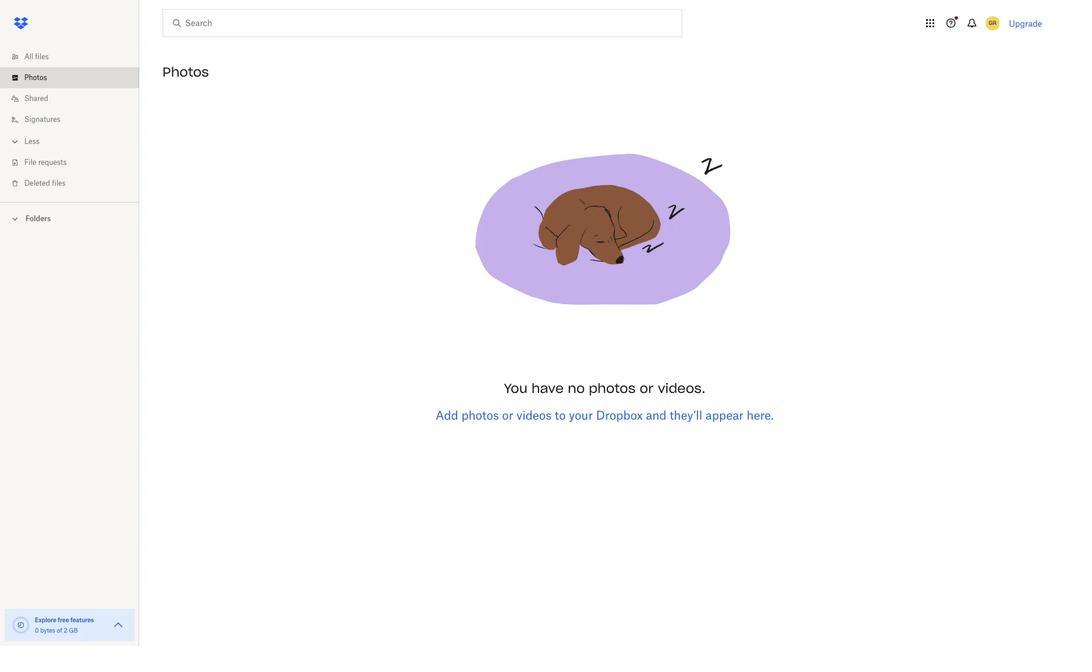 Task type: describe. For each thing, give the bounding box(es) containing it.
features
[[70, 617, 94, 623]]

upgrade
[[1009, 18, 1043, 28]]

file
[[24, 158, 36, 167]]

quota usage element
[[12, 616, 30, 635]]

2
[[64, 627, 67, 634]]

upgrade link
[[1009, 18, 1043, 28]]

explore free features 0 bytes of 2 gb
[[35, 617, 94, 634]]

photos link
[[9, 67, 139, 88]]

0 vertical spatial or
[[640, 380, 654, 397]]

gr button
[[984, 14, 1002, 33]]

deleted files link
[[9, 173, 139, 194]]

signatures link
[[9, 109, 139, 130]]

less
[[24, 137, 39, 146]]

to
[[555, 408, 566, 423]]

photos list item
[[0, 67, 139, 88]]

0 horizontal spatial or
[[502, 408, 513, 423]]

deleted
[[24, 179, 50, 188]]

shared link
[[9, 88, 139, 109]]

0 vertical spatial photos
[[589, 380, 636, 397]]

files for all files
[[35, 52, 49, 61]]

file requests link
[[9, 152, 139, 173]]

no
[[568, 380, 585, 397]]

add photos or videos to your dropbox and they'll appear here.
[[436, 408, 774, 423]]

dropbox image
[[9, 12, 33, 35]]

you
[[504, 380, 528, 397]]

add photos or videos to your dropbox and they'll appear here. link
[[436, 408, 774, 423]]

sleeping dog on a purple cushion. image
[[460, 88, 750, 379]]

requests
[[38, 158, 67, 167]]

deleted files
[[24, 179, 66, 188]]

they'll
[[670, 408, 703, 423]]

gb
[[69, 627, 78, 634]]

shared
[[24, 94, 48, 103]]



Task type: locate. For each thing, give the bounding box(es) containing it.
all files link
[[9, 46, 139, 67]]

add
[[436, 408, 458, 423]]

photos right add
[[462, 408, 499, 423]]

0 vertical spatial files
[[35, 52, 49, 61]]

0 horizontal spatial photos
[[24, 73, 47, 82]]

you have no photos or videos.
[[504, 380, 706, 397]]

1 horizontal spatial or
[[640, 380, 654, 397]]

free
[[58, 617, 69, 623]]

dropbox
[[596, 408, 643, 423]]

gr
[[989, 19, 997, 27]]

your
[[569, 408, 593, 423]]

or left videos
[[502, 408, 513, 423]]

photos
[[589, 380, 636, 397], [462, 408, 499, 423]]

1 vertical spatial or
[[502, 408, 513, 423]]

list
[[0, 39, 139, 202]]

signatures
[[24, 115, 60, 124]]

1 horizontal spatial photos
[[589, 380, 636, 397]]

of
[[57, 627, 62, 634]]

photos
[[163, 64, 209, 80], [24, 73, 47, 82]]

list containing all files
[[0, 39, 139, 202]]

all
[[24, 52, 33, 61]]

0 horizontal spatial photos
[[462, 408, 499, 423]]

appear
[[706, 408, 744, 423]]

files right deleted
[[52, 179, 66, 188]]

explore
[[35, 617, 56, 623]]

1 vertical spatial files
[[52, 179, 66, 188]]

videos.
[[658, 380, 706, 397]]

file requests
[[24, 158, 67, 167]]

0 horizontal spatial files
[[35, 52, 49, 61]]

folders
[[26, 214, 51, 223]]

bytes
[[40, 627, 55, 634]]

0
[[35, 627, 39, 634]]

files for deleted files
[[52, 179, 66, 188]]

here.
[[747, 408, 774, 423]]

all files
[[24, 52, 49, 61]]

1 horizontal spatial files
[[52, 179, 66, 188]]

files right all
[[35, 52, 49, 61]]

or up and
[[640, 380, 654, 397]]

less image
[[9, 136, 21, 147]]

or
[[640, 380, 654, 397], [502, 408, 513, 423]]

photos up dropbox
[[589, 380, 636, 397]]

1 vertical spatial photos
[[462, 408, 499, 423]]

files
[[35, 52, 49, 61], [52, 179, 66, 188]]

folders button
[[0, 210, 139, 227]]

and
[[646, 408, 667, 423]]

photos inside list item
[[24, 73, 47, 82]]

1 horizontal spatial photos
[[163, 64, 209, 80]]

have
[[532, 380, 564, 397]]

Search in folder "Dropbox" text field
[[185, 17, 658, 30]]

videos
[[517, 408, 552, 423]]



Task type: vqa. For each thing, say whether or not it's contained in the screenshot.
The Folder.
no



